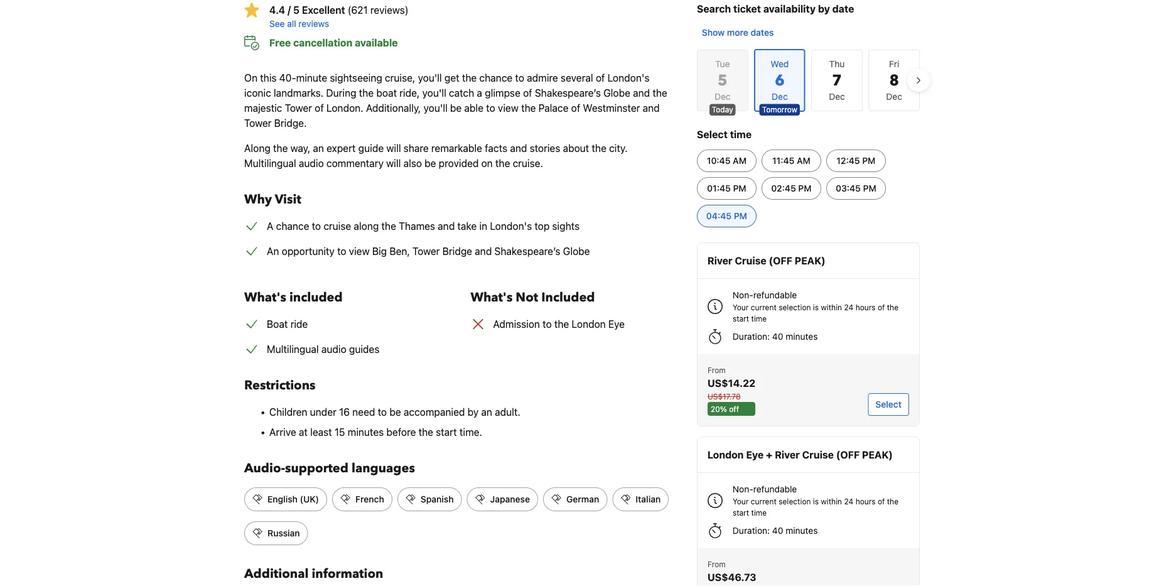 Task type: vqa. For each thing, say whether or not it's contained in the screenshot.
Non-refundable Your current selection is within 24 hours of the start time associated with PEAK)
yes



Task type: describe. For each thing, give the bounding box(es) containing it.
on
[[482, 157, 493, 169]]

duration: for eye
[[733, 525, 770, 536]]

select for select
[[876, 399, 902, 410]]

way,
[[291, 142, 310, 154]]

date
[[833, 3, 855, 15]]

1 vertical spatial shakespeare's
[[495, 245, 561, 257]]

0 vertical spatial river
[[708, 255, 733, 267]]

to up glimpse
[[515, 72, 524, 84]]

information
[[312, 565, 383, 583]]

4.4
[[269, 4, 285, 16]]

select time
[[697, 128, 752, 140]]

0 vertical spatial cruise
[[735, 255, 767, 267]]

russian
[[268, 528, 300, 538]]

children under 16 need to be accompanied by an adult.
[[269, 406, 521, 418]]

from for us$14.22
[[708, 366, 726, 374]]

today
[[712, 105, 733, 114]]

bridge
[[443, 245, 472, 257]]

select button
[[868, 393, 910, 416]]

refundable for (off
[[754, 290, 797, 300]]

multilingual inside the along the way, an expert guide will share remarkable facts and stories about the city. multilingual audio commentary will also be provided on the cruise.
[[244, 157, 296, 169]]

and right westminster
[[643, 102, 660, 114]]

1 vertical spatial start
[[436, 426, 457, 438]]

0 vertical spatial peak)
[[795, 255, 826, 267]]

to right able
[[486, 102, 495, 114]]

also
[[404, 157, 422, 169]]

admire
[[527, 72, 558, 84]]

what's for what's included
[[244, 289, 286, 306]]

and down in
[[475, 245, 492, 257]]

languages
[[352, 460, 415, 477]]

landmarks.
[[274, 87, 324, 99]]

be inside on this 40-minute sightseeing cruise, you'll get the chance to admire several of london's iconic landmarks. during the boat ride, you'll catch a glimpse of shakespeare's globe and the majestic tower of london. additionally, you'll be able to view the palace of westminster and tower bridge.
[[450, 102, 462, 114]]

see
[[269, 19, 285, 29]]

get
[[445, 72, 460, 84]]

supported
[[285, 460, 349, 477]]

admission
[[493, 318, 540, 330]]

take
[[458, 220, 477, 232]]

0 vertical spatial tower
[[285, 102, 312, 114]]

40-
[[279, 72, 296, 84]]

0 horizontal spatial tower
[[244, 117, 272, 129]]

04:45 pm
[[707, 211, 747, 221]]

free cancellation available
[[269, 37, 398, 49]]

am for 10:45 am
[[733, 155, 747, 166]]

off
[[729, 405, 739, 413]]

need
[[353, 406, 375, 418]]

0 horizontal spatial london's
[[490, 220, 532, 232]]

several
[[561, 72, 593, 84]]

(621
[[348, 4, 368, 16]]

12:45
[[837, 155, 860, 166]]

top
[[535, 220, 550, 232]]

minutes for london eye + river cruise (off peak)
[[786, 525, 818, 536]]

dec for 8
[[887, 91, 903, 102]]

non-refundable your current selection is within 24 hours of the start time for river
[[733, 484, 899, 517]]

0 horizontal spatial be
[[390, 406, 401, 418]]

tue
[[715, 59, 730, 69]]

children
[[269, 406, 308, 418]]

show
[[702, 27, 725, 38]]

an inside the along the way, an expert guide will share remarkable facts and stories about the city. multilingual audio commentary will also be provided on the cruise.
[[313, 142, 324, 154]]

dec for 7
[[829, 91, 845, 102]]

chance inside on this 40-minute sightseeing cruise, you'll get the chance to admire several of london's iconic landmarks. during the boat ride, you'll catch a glimpse of shakespeare's globe and the majestic tower of london. additionally, you'll be able to view the palace of westminster and tower bridge.
[[480, 72, 513, 84]]

french
[[356, 494, 384, 504]]

1 vertical spatial multilingual
[[267, 343, 319, 355]]

about
[[563, 142, 589, 154]]

italian
[[636, 494, 661, 504]]

region containing 5
[[687, 44, 930, 117]]

under
[[310, 406, 337, 418]]

why visit
[[244, 191, 301, 208]]

share
[[404, 142, 429, 154]]

minute
[[296, 72, 327, 84]]

5 inside 4.4 / 5 excellent (621 reviews) see all reviews
[[293, 4, 300, 16]]

selection for river
[[779, 497, 811, 506]]

fri
[[889, 59, 900, 69]]

palace
[[539, 102, 569, 114]]

11:45
[[773, 155, 795, 166]]

least
[[310, 426, 332, 438]]

river cruise (off peak)
[[708, 255, 826, 267]]

to left cruise
[[312, 220, 321, 232]]

big
[[372, 245, 387, 257]]

0 vertical spatial time
[[730, 128, 752, 140]]

pm for 03:45 pm
[[863, 183, 877, 193]]

boat
[[377, 87, 397, 99]]

20%
[[711, 405, 727, 413]]

12:45 pm
[[837, 155, 876, 166]]

hours for river cruise (off peak)
[[856, 303, 876, 312]]

not
[[516, 289, 538, 306]]

multilingual audio guides
[[267, 343, 380, 355]]

1 horizontal spatial peak)
[[862, 449, 893, 461]]

commentary
[[327, 157, 384, 169]]

0 horizontal spatial london
[[572, 318, 606, 330]]

excellent
[[302, 4, 345, 16]]

us$17.78
[[708, 392, 741, 401]]

an
[[267, 245, 279, 257]]

start for river
[[733, 314, 750, 323]]

current for cruise
[[751, 303, 777, 312]]

more
[[727, 27, 749, 38]]

tue 5 dec today
[[712, 59, 733, 114]]

your for eye
[[733, 497, 749, 506]]

0 horizontal spatial chance
[[276, 220, 309, 232]]

0 horizontal spatial eye
[[609, 318, 625, 330]]

non- for eye
[[733, 484, 754, 494]]

sights
[[552, 220, 580, 232]]

japanese
[[490, 494, 530, 504]]

1 vertical spatial (off
[[837, 449, 860, 461]]

01:45 pm
[[707, 183, 747, 193]]

city.
[[609, 142, 628, 154]]

ben,
[[390, 245, 410, 257]]

duration: 40 minutes for +
[[733, 525, 818, 536]]

15
[[335, 426, 345, 438]]

shakespeare's inside on this 40-minute sightseeing cruise, you'll get the chance to admire several of london's iconic landmarks. during the boat ride, you'll catch a glimpse of shakespeare's globe and the majestic tower of london. additionally, you'll be able to view the palace of westminster and tower bridge.
[[535, 87, 601, 99]]

1 vertical spatial you'll
[[423, 87, 446, 99]]

adult.
[[495, 406, 521, 418]]

boat
[[267, 318, 288, 330]]

boat ride
[[267, 318, 308, 330]]

this
[[260, 72, 277, 84]]

04:45
[[707, 211, 732, 221]]

time for eye
[[752, 508, 767, 517]]

duration: 40 minutes for (off
[[733, 331, 818, 342]]

guides
[[349, 343, 380, 355]]

and inside the along the way, an expert guide will share remarkable facts and stories about the city. multilingual audio commentary will also be provided on the cruise.
[[510, 142, 527, 154]]

1 will from the top
[[387, 142, 401, 154]]

sightseeing
[[330, 72, 382, 84]]

catch
[[449, 87, 474, 99]]

thames
[[399, 220, 435, 232]]

and up westminster
[[633, 87, 650, 99]]

arrive at least 15 minutes before the start time.
[[269, 426, 482, 438]]

availability
[[764, 3, 816, 15]]

iconic
[[244, 87, 271, 99]]

additionally,
[[366, 102, 421, 114]]

dec for 5
[[715, 91, 731, 102]]

to down cruise
[[337, 245, 346, 257]]

search
[[697, 3, 731, 15]]

10:45
[[707, 155, 731, 166]]

from us$14.22 us$17.78 20% off
[[708, 366, 756, 413]]

at
[[299, 426, 308, 438]]

24 for river cruise (off peak)
[[845, 303, 854, 312]]

1 vertical spatial river
[[775, 449, 800, 461]]

search ticket availability by date
[[697, 3, 855, 15]]



Task type: locate. For each thing, give the bounding box(es) containing it.
view left 'big'
[[349, 245, 370, 257]]

1 refundable from the top
[[754, 290, 797, 300]]

be right also
[[425, 157, 436, 169]]

1 your from the top
[[733, 303, 749, 312]]

from for us$46.73
[[708, 560, 726, 568]]

1 vertical spatial duration:
[[733, 525, 770, 536]]

0 vertical spatial 40
[[773, 331, 784, 342]]

non- for cruise
[[733, 290, 754, 300]]

london eye + river cruise (off peak)
[[708, 449, 893, 461]]

am for 11:45 am
[[797, 155, 811, 166]]

refundable for +
[[754, 484, 797, 494]]

facts
[[485, 142, 508, 154]]

1 vertical spatial will
[[386, 157, 401, 169]]

40 for +
[[773, 525, 784, 536]]

and up "cruise."
[[510, 142, 527, 154]]

1 selection from the top
[[779, 303, 811, 312]]

2 current from the top
[[751, 497, 777, 506]]

0 vertical spatial chance
[[480, 72, 513, 84]]

stories
[[530, 142, 561, 154]]

eye
[[609, 318, 625, 330], [746, 449, 764, 461]]

able
[[465, 102, 484, 114]]

am right 10:45
[[733, 155, 747, 166]]

16
[[339, 406, 350, 418]]

2 from from the top
[[708, 560, 726, 568]]

and
[[633, 87, 650, 99], [643, 102, 660, 114], [510, 142, 527, 154], [438, 220, 455, 232], [475, 245, 492, 257]]

0 vertical spatial is
[[813, 303, 819, 312]]

restrictions
[[244, 377, 316, 394]]

glimpse
[[485, 87, 521, 99]]

2 horizontal spatial tower
[[413, 245, 440, 257]]

1 40 from the top
[[773, 331, 784, 342]]

time for cruise
[[752, 314, 767, 323]]

your
[[733, 303, 749, 312], [733, 497, 749, 506]]

minutes
[[786, 331, 818, 342], [348, 426, 384, 438], [786, 525, 818, 536]]

be down the catch
[[450, 102, 462, 114]]

2 40 from the top
[[773, 525, 784, 536]]

multilingual down along
[[244, 157, 296, 169]]

0 vertical spatial audio
[[299, 157, 324, 169]]

audio-supported languages
[[244, 460, 415, 477]]

what's included
[[244, 289, 343, 306]]

river down 04:45
[[708, 255, 733, 267]]

0 horizontal spatial select
[[697, 128, 728, 140]]

2 vertical spatial tower
[[413, 245, 440, 257]]

view inside on this 40-minute sightseeing cruise, you'll get the chance to admire several of london's iconic landmarks. during the boat ride, you'll catch a glimpse of shakespeare's globe and the majestic tower of london. additionally, you'll be able to view the palace of westminster and tower bridge.
[[498, 102, 519, 114]]

1 vertical spatial be
[[425, 157, 436, 169]]

us$14.22
[[708, 377, 756, 389]]

multilingual down boat ride
[[267, 343, 319, 355]]

2 within from the top
[[821, 497, 842, 506]]

non-refundable your current selection is within 24 hours of the start time for peak)
[[733, 290, 899, 323]]

an opportunity to view big ben, tower bridge and shakespeare's globe
[[267, 245, 590, 257]]

dec
[[715, 91, 731, 102], [829, 91, 845, 102], [887, 91, 903, 102]]

1 horizontal spatial what's
[[471, 289, 513, 306]]

admission to the london eye
[[493, 318, 625, 330]]

select for select time
[[697, 128, 728, 140]]

1 24 from the top
[[845, 303, 854, 312]]

1 horizontal spatial cruise
[[803, 449, 834, 461]]

1 vertical spatial cruise
[[803, 449, 834, 461]]

2 refundable from the top
[[754, 484, 797, 494]]

time up 10:45 am
[[730, 128, 752, 140]]

0 vertical spatial non-refundable your current selection is within 24 hours of the start time
[[733, 290, 899, 323]]

1 vertical spatial non-
[[733, 484, 754, 494]]

time
[[730, 128, 752, 140], [752, 314, 767, 323], [752, 508, 767, 517]]

cruise.
[[513, 157, 543, 169]]

reviews
[[299, 19, 329, 29]]

3 dec from the left
[[887, 91, 903, 102]]

select inside button
[[876, 399, 902, 410]]

included
[[542, 289, 595, 306]]

on this 40-minute sightseeing cruise, you'll get the chance to admire several of london's iconic landmarks. during the boat ride, you'll catch a glimpse of shakespeare's globe and the majestic tower of london. additionally, you'll be able to view the palace of westminster and tower bridge.
[[244, 72, 668, 129]]

shakespeare's down several
[[535, 87, 601, 99]]

hours for london eye + river cruise (off peak)
[[856, 497, 876, 506]]

2 24 from the top
[[845, 497, 854, 506]]

1 horizontal spatial select
[[876, 399, 902, 410]]

westminster
[[583, 102, 640, 114]]

0 vertical spatial duration: 40 minutes
[[733, 331, 818, 342]]

0 vertical spatial multilingual
[[244, 157, 296, 169]]

refundable down river cruise (off peak)
[[754, 290, 797, 300]]

2 vertical spatial start
[[733, 508, 750, 517]]

2 what's from the left
[[471, 289, 513, 306]]

to down what's not included
[[543, 318, 552, 330]]

ride
[[291, 318, 308, 330]]

time down +
[[752, 508, 767, 517]]

1 vertical spatial peak)
[[862, 449, 893, 461]]

0 vertical spatial 5
[[293, 4, 300, 16]]

chance up glimpse
[[480, 72, 513, 84]]

river right +
[[775, 449, 800, 461]]

free
[[269, 37, 291, 49]]

globe down sights
[[563, 245, 590, 257]]

english
[[268, 494, 298, 504]]

1 horizontal spatial chance
[[480, 72, 513, 84]]

1 vertical spatial from
[[708, 560, 726, 568]]

pm for 12:45 pm
[[863, 155, 876, 166]]

1 from from the top
[[708, 366, 726, 374]]

1 current from the top
[[751, 303, 777, 312]]

within for river
[[821, 497, 842, 506]]

0 vertical spatial your
[[733, 303, 749, 312]]

what's left the not
[[471, 289, 513, 306]]

time down river cruise (off peak)
[[752, 314, 767, 323]]

region
[[687, 44, 930, 117]]

2 hours from the top
[[856, 497, 876, 506]]

pm right 01:45
[[733, 183, 747, 193]]

1 is from the top
[[813, 303, 819, 312]]

2 duration: from the top
[[733, 525, 770, 536]]

0 vertical spatial non-
[[733, 290, 754, 300]]

pm for 04:45 pm
[[734, 211, 747, 221]]

1 horizontal spatial dec
[[829, 91, 845, 102]]

additional
[[244, 565, 309, 583]]

available
[[355, 37, 398, 49]]

1 vertical spatial tower
[[244, 117, 272, 129]]

audio left guides
[[322, 343, 347, 355]]

0 vertical spatial will
[[387, 142, 401, 154]]

pm for 02:45 pm
[[799, 183, 812, 193]]

is for river
[[813, 497, 819, 506]]

1 horizontal spatial river
[[775, 449, 800, 461]]

7
[[832, 70, 842, 91]]

2 non- from the top
[[733, 484, 754, 494]]

refundable down +
[[754, 484, 797, 494]]

duration: up the "us$14.22"
[[733, 331, 770, 342]]

0 vertical spatial current
[[751, 303, 777, 312]]

dec down 8
[[887, 91, 903, 102]]

1 hours from the top
[[856, 303, 876, 312]]

non-
[[733, 290, 754, 300], [733, 484, 754, 494]]

from
[[708, 366, 726, 374], [708, 560, 726, 568]]

an right way,
[[313, 142, 324, 154]]

duration: 40 minutes
[[733, 331, 818, 342], [733, 525, 818, 536]]

from up us$46.73
[[708, 560, 726, 568]]

your for cruise
[[733, 303, 749, 312]]

2 am from the left
[[797, 155, 811, 166]]

1 vertical spatial 40
[[773, 525, 784, 536]]

pm
[[863, 155, 876, 166], [733, 183, 747, 193], [799, 183, 812, 193], [863, 183, 877, 193], [734, 211, 747, 221]]

0 vertical spatial (off
[[769, 255, 793, 267]]

what's up boat
[[244, 289, 286, 306]]

5 inside the tue 5 dec today
[[718, 70, 728, 91]]

will left also
[[386, 157, 401, 169]]

by up time.
[[468, 406, 479, 418]]

5 right /
[[293, 4, 300, 16]]

1 vertical spatial 24
[[845, 497, 854, 506]]

1 horizontal spatial eye
[[746, 449, 764, 461]]

40
[[773, 331, 784, 342], [773, 525, 784, 536]]

current down river cruise (off peak)
[[751, 303, 777, 312]]

london's
[[608, 72, 650, 84], [490, 220, 532, 232]]

1 vertical spatial an
[[481, 406, 492, 418]]

0 horizontal spatial an
[[313, 142, 324, 154]]

fri 8 dec
[[887, 59, 903, 102]]

river
[[708, 255, 733, 267], [775, 449, 800, 461]]

us$46.73
[[708, 571, 757, 583]]

will
[[387, 142, 401, 154], [386, 157, 401, 169]]

from inside from us$46.73
[[708, 560, 726, 568]]

1 horizontal spatial be
[[425, 157, 436, 169]]

london
[[572, 318, 606, 330], [708, 449, 744, 461]]

minutes for river cruise (off peak)
[[786, 331, 818, 342]]

a chance to cruise along the thames and take in london's top sights
[[267, 220, 580, 232]]

london.
[[327, 102, 363, 114]]

0 horizontal spatial 5
[[293, 4, 300, 16]]

what's for what's not included
[[471, 289, 513, 306]]

2 duration: 40 minutes from the top
[[733, 525, 818, 536]]

2 your from the top
[[733, 497, 749, 506]]

pm right 12:45
[[863, 155, 876, 166]]

a
[[267, 220, 274, 232]]

1 duration: from the top
[[733, 331, 770, 342]]

1 within from the top
[[821, 303, 842, 312]]

1 vertical spatial view
[[349, 245, 370, 257]]

40 for (off
[[773, 331, 784, 342]]

0 horizontal spatial dec
[[715, 91, 731, 102]]

0 vertical spatial hours
[[856, 303, 876, 312]]

1 vertical spatial select
[[876, 399, 902, 410]]

shakespeare's
[[535, 87, 601, 99], [495, 245, 561, 257]]

opportunity
[[282, 245, 335, 257]]

1 vertical spatial globe
[[563, 245, 590, 257]]

london left +
[[708, 449, 744, 461]]

0 vertical spatial duration:
[[733, 331, 770, 342]]

will left share
[[387, 142, 401, 154]]

pm right 04:45
[[734, 211, 747, 221]]

1 am from the left
[[733, 155, 747, 166]]

1 horizontal spatial by
[[818, 3, 830, 15]]

dec up today
[[715, 91, 731, 102]]

by
[[818, 3, 830, 15], [468, 406, 479, 418]]

an left adult.
[[481, 406, 492, 418]]

0 vertical spatial select
[[697, 128, 728, 140]]

1 vertical spatial selection
[[779, 497, 811, 506]]

1 vertical spatial 5
[[718, 70, 728, 91]]

03:45 pm
[[836, 183, 877, 193]]

london's right in
[[490, 220, 532, 232]]

dec inside the tue 5 dec today
[[715, 91, 731, 102]]

selection for peak)
[[779, 303, 811, 312]]

2 vertical spatial minutes
[[786, 525, 818, 536]]

0 vertical spatial minutes
[[786, 331, 818, 342]]

1 vertical spatial london
[[708, 449, 744, 461]]

1 vertical spatial by
[[468, 406, 479, 418]]

2 non-refundable your current selection is within 24 hours of the start time from the top
[[733, 484, 899, 517]]

current down +
[[751, 497, 777, 506]]

01:45
[[707, 183, 731, 193]]

chance right a
[[276, 220, 309, 232]]

cruise down 04:45 pm
[[735, 255, 767, 267]]

2 dec from the left
[[829, 91, 845, 102]]

globe inside on this 40-minute sightseeing cruise, you'll get the chance to admire several of london's iconic landmarks. during the boat ride, you'll catch a glimpse of shakespeare's globe and the majestic tower of london. additionally, you'll be able to view the palace of westminster and tower bridge.
[[604, 87, 631, 99]]

(uk)
[[300, 494, 319, 504]]

0 vertical spatial by
[[818, 3, 830, 15]]

remarkable
[[432, 142, 482, 154]]

visit
[[275, 191, 301, 208]]

along
[[244, 142, 271, 154]]

0 horizontal spatial river
[[708, 255, 733, 267]]

audio-
[[244, 460, 285, 477]]

0 horizontal spatial am
[[733, 155, 747, 166]]

2 will from the top
[[386, 157, 401, 169]]

show more dates button
[[697, 21, 779, 44]]

0 horizontal spatial (off
[[769, 255, 793, 267]]

1 duration: 40 minutes from the top
[[733, 331, 818, 342]]

additional information
[[244, 565, 383, 583]]

during
[[326, 87, 357, 99]]

current
[[751, 303, 777, 312], [751, 497, 777, 506]]

is for peak)
[[813, 303, 819, 312]]

ticket
[[734, 3, 761, 15]]

1 vertical spatial within
[[821, 497, 842, 506]]

from us$46.73
[[708, 560, 757, 583]]

selection down river cruise (off peak)
[[779, 303, 811, 312]]

dec down 7
[[829, 91, 845, 102]]

tower down landmarks.
[[285, 102, 312, 114]]

view down glimpse
[[498, 102, 519, 114]]

by left date
[[818, 3, 830, 15]]

why
[[244, 191, 272, 208]]

am right 11:45
[[797, 155, 811, 166]]

0 vertical spatial start
[[733, 314, 750, 323]]

2 horizontal spatial be
[[450, 102, 462, 114]]

0 horizontal spatial globe
[[563, 245, 590, 257]]

audio down way,
[[299, 157, 324, 169]]

audio inside the along the way, an expert guide will share remarkable facts and stories about the city. multilingual audio commentary will also be provided on the cruise.
[[299, 157, 324, 169]]

pm right 03:45
[[863, 183, 877, 193]]

tower down the a chance to cruise along the thames and take in london's top sights
[[413, 245, 440, 257]]

and left 'take'
[[438, 220, 455, 232]]

selection
[[779, 303, 811, 312], [779, 497, 811, 506]]

within for peak)
[[821, 303, 842, 312]]

0 vertical spatial eye
[[609, 318, 625, 330]]

duration:
[[733, 331, 770, 342], [733, 525, 770, 536]]

0 vertical spatial from
[[708, 366, 726, 374]]

cruise
[[324, 220, 351, 232]]

1 vertical spatial your
[[733, 497, 749, 506]]

2 selection from the top
[[779, 497, 811, 506]]

1 vertical spatial audio
[[322, 343, 347, 355]]

2 vertical spatial time
[[752, 508, 767, 517]]

0 vertical spatial within
[[821, 303, 842, 312]]

1 non-refundable your current selection is within 24 hours of the start time from the top
[[733, 290, 899, 323]]

audio
[[299, 157, 324, 169], [322, 343, 347, 355]]

selection down london eye + river cruise (off peak)
[[779, 497, 811, 506]]

1 vertical spatial time
[[752, 314, 767, 323]]

0 vertical spatial london
[[572, 318, 606, 330]]

2 horizontal spatial dec
[[887, 91, 903, 102]]

1 dec from the left
[[715, 91, 731, 102]]

24 for london eye + river cruise (off peak)
[[845, 497, 854, 506]]

of
[[596, 72, 605, 84], [523, 87, 532, 99], [315, 102, 324, 114], [571, 102, 581, 114], [878, 303, 885, 312], [878, 497, 885, 506]]

duration: for cruise
[[733, 331, 770, 342]]

0 vertical spatial an
[[313, 142, 324, 154]]

10:45 am
[[707, 155, 747, 166]]

1 vertical spatial chance
[[276, 220, 309, 232]]

0 vertical spatial refundable
[[754, 290, 797, 300]]

thu 7 dec
[[829, 59, 845, 102]]

be inside the along the way, an expert guide will share remarkable facts and stories about the city. multilingual audio commentary will also be provided on the cruise.
[[425, 157, 436, 169]]

1 what's from the left
[[244, 289, 286, 306]]

what's not included
[[471, 289, 595, 306]]

london's inside on this 40-minute sightseeing cruise, you'll get the chance to admire several of london's iconic landmarks. during the boat ride, you'll catch a glimpse of shakespeare's globe and the majestic tower of london. additionally, you'll be able to view the palace of westminster and tower bridge.
[[608, 72, 650, 84]]

1 vertical spatial london's
[[490, 220, 532, 232]]

1 horizontal spatial view
[[498, 102, 519, 114]]

current for eye
[[751, 497, 777, 506]]

1 vertical spatial minutes
[[348, 426, 384, 438]]

to right need
[[378, 406, 387, 418]]

03:45
[[836, 183, 861, 193]]

1 horizontal spatial london's
[[608, 72, 650, 84]]

peak)
[[795, 255, 826, 267], [862, 449, 893, 461]]

2 vertical spatial be
[[390, 406, 401, 418]]

2 vertical spatial you'll
[[424, 102, 448, 114]]

london down included
[[572, 318, 606, 330]]

5 down tue
[[718, 70, 728, 91]]

1 vertical spatial hours
[[856, 497, 876, 506]]

0 vertical spatial be
[[450, 102, 462, 114]]

2 is from the top
[[813, 497, 819, 506]]

1 horizontal spatial am
[[797, 155, 811, 166]]

be up before
[[390, 406, 401, 418]]

duration: up from us$46.73
[[733, 525, 770, 536]]

1 horizontal spatial london
[[708, 449, 744, 461]]

1 non- from the top
[[733, 290, 754, 300]]

1 vertical spatial non-refundable your current selection is within 24 hours of the start time
[[733, 484, 899, 517]]

what's
[[244, 289, 286, 306], [471, 289, 513, 306]]

0 vertical spatial you'll
[[418, 72, 442, 84]]

london's up westminster
[[608, 72, 650, 84]]

tower down majestic
[[244, 117, 272, 129]]

pm right 02:45
[[799, 183, 812, 193]]

from inside from us$14.22 us$17.78 20% off
[[708, 366, 726, 374]]

provided
[[439, 157, 479, 169]]

shakespeare's down top
[[495, 245, 561, 257]]

start for london
[[733, 508, 750, 517]]

pm for 01:45 pm
[[733, 183, 747, 193]]

cruise right +
[[803, 449, 834, 461]]

be
[[450, 102, 462, 114], [425, 157, 436, 169], [390, 406, 401, 418]]

spanish
[[421, 494, 454, 504]]

from up the "us$14.22"
[[708, 366, 726, 374]]

before
[[387, 426, 416, 438]]

0 vertical spatial selection
[[779, 303, 811, 312]]

1 vertical spatial duration: 40 minutes
[[733, 525, 818, 536]]

globe up westminster
[[604, 87, 631, 99]]

(off
[[769, 255, 793, 267], [837, 449, 860, 461]]



